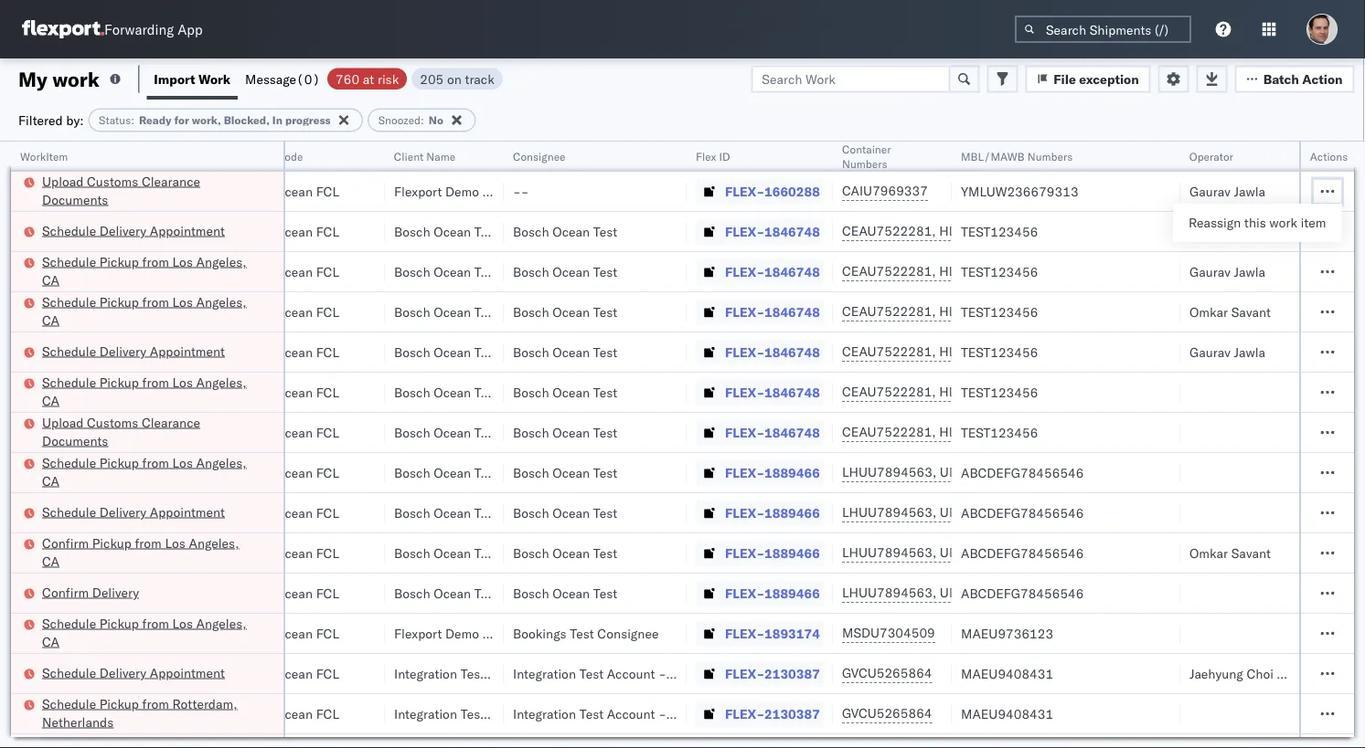 Task type: describe. For each thing, give the bounding box(es) containing it.
lhuu7894563, uetu5238478 for schedule pickup from los angeles, ca
[[842, 464, 1029, 480]]

schedule delivery appointment button for 4,
[[42, 342, 225, 363]]

from for the schedule pickup from los angeles, ca link related to first schedule pickup from los angeles, ca button
[[142, 254, 169, 270]]

9 schedule from the top
[[42, 665, 96, 681]]

netherlands
[[42, 715, 114, 731]]

delivery inside confirm delivery "link"
[[92, 585, 139, 601]]

forwarding
[[104, 21, 174, 38]]

operator
[[1190, 149, 1234, 163]]

gaurav for schedule pickup from los angeles, ca
[[1190, 264, 1231, 280]]

abcdefg78456546 for schedule pickup from los angeles, ca
[[961, 465, 1084, 481]]

11:00
[[10, 425, 46, 441]]

4 4, from the top
[[131, 344, 143, 360]]

abcdefg78456546 for confirm pickup from los angeles, ca
[[961, 545, 1084, 561]]

ceau7522281, for upload customs clearance documents button corresponding to 8,
[[842, 424, 936, 440]]

confirm pickup from los angeles, ca button
[[42, 534, 260, 573]]

blocked,
[[224, 113, 270, 127]]

uetu5238478 for schedule pickup from los angeles, ca
[[940, 464, 1029, 480]]

no
[[429, 113, 443, 127]]

8,
[[130, 425, 142, 441]]

caiu7969337
[[842, 183, 928, 199]]

2 ocean fcl from the top
[[275, 224, 339, 240]]

import work button
[[147, 59, 238, 100]]

schedule pickup from los angeles, ca for the schedule pickup from los angeles, ca link corresponding to fourth schedule pickup from los angeles, ca button from the bottom of the page
[[42, 294, 246, 328]]

resize handle column header for workitem
[[262, 142, 283, 749]]

1660288
[[764, 183, 820, 199]]

3 1846748 from the top
[[764, 304, 820, 320]]

6 ocean fcl from the top
[[275, 384, 339, 400]]

integration test account - karl lagerfeld for schedule delivery appointment
[[513, 666, 751, 682]]

ca inside confirm pickup from los angeles, ca
[[42, 554, 59, 570]]

1 vertical spatial jan
[[95, 666, 116, 682]]

1 hlxu6269489, from the top
[[939, 223, 1033, 239]]

choi
[[1247, 666, 1274, 682]]

4 11:59 pm pdt, nov 4, 2022 from the top
[[10, 344, 178, 360]]

6 ca from the top
[[42, 634, 59, 650]]

flex- for the schedule pickup from los angeles, ca link related to first schedule pickup from los angeles, ca button
[[725, 264, 764, 280]]

4 abcdefg78456546 from the top
[[961, 586, 1084, 602]]

2130387 for schedule pickup from rotterdam, netherlands
[[764, 706, 820, 722]]

mode button
[[266, 145, 367, 164]]

(0)
[[296, 71, 320, 87]]

gaurav for schedule delivery appointment
[[1190, 344, 1231, 360]]

3 ocean fcl from the top
[[275, 264, 339, 280]]

1 ceau7522281, from the top
[[842, 223, 936, 239]]

4 1889466 from the top
[[764, 586, 820, 602]]

flex-1893174
[[725, 626, 820, 642]]

resize handle column header for deadline
[[180, 142, 202, 749]]

pdt, for 'schedule delivery appointment' link related to 4,
[[72, 344, 101, 360]]

hlxu6269489, for 3rd schedule pickup from los angeles, ca button from the top of the page
[[939, 384, 1033, 400]]

5 schedule from the top
[[42, 374, 96, 390]]

msdu7304509
[[842, 625, 935, 641]]

1 appointment from the top
[[150, 223, 225, 239]]

8 ocean fcl from the top
[[275, 465, 339, 481]]

8:30 for schedule pickup from rotterdam, netherlands
[[10, 706, 38, 722]]

4 ceau7522281, from the top
[[842, 344, 936, 360]]

gaurav for upload customs clearance documents
[[1190, 183, 1231, 199]]

resize handle column header for client name
[[482, 142, 504, 749]]

flex id button
[[687, 145, 815, 164]]

2130387 for schedule delivery appointment
[[764, 666, 820, 682]]

7 schedule from the top
[[42, 504, 96, 520]]

4 schedule from the top
[[42, 343, 96, 359]]

karl for schedule delivery appointment
[[670, 666, 693, 682]]

documents for pdt,
[[42, 192, 108, 208]]

5 flex-1846748 from the top
[[725, 384, 820, 400]]

12,
[[127, 626, 147, 642]]

confirm for confirm delivery
[[42, 585, 89, 601]]

customs for nov
[[87, 415, 138, 431]]

2 flex- from the top
[[725, 224, 764, 240]]

flex-1889466 for confirm pickup from los angeles, ca
[[725, 545, 820, 561]]

integration for schedule delivery appointment
[[513, 666, 576, 682]]

7 ocean fcl from the top
[[275, 425, 339, 441]]

1 schedule from the top
[[42, 223, 96, 239]]

confirm delivery button
[[42, 584, 139, 604]]

8:30 for schedule delivery appointment
[[10, 666, 38, 682]]

2 fcl from the top
[[316, 224, 339, 240]]

5 11:59 pm pdt, nov 4, 2022 from the top
[[10, 384, 178, 400]]

forwarding app link
[[22, 20, 203, 38]]

flex- for upload customs clearance documents link for 8,
[[725, 425, 764, 441]]

lhuu7894563, for schedule delivery appointment
[[842, 505, 936, 521]]

resize handle column header for mode
[[363, 142, 385, 749]]

1 ocean fcl from the top
[[275, 183, 339, 199]]

snoozed : no
[[378, 113, 443, 127]]

confirm pickup from los angeles, ca link
[[42, 534, 260, 571]]

confirm delivery link
[[42, 584, 139, 602]]

schedule delivery appointment for 13,
[[42, 504, 225, 520]]

reassign this work item
[[1189, 215, 1326, 231]]

import
[[154, 71, 195, 87]]

workitem button
[[11, 145, 265, 164]]

2 gaurav from the top
[[1190, 224, 1231, 240]]

jawla for schedule pickup from los angeles, ca
[[1234, 264, 1266, 280]]

deadline
[[10, 149, 54, 163]]

demo for -
[[445, 183, 479, 199]]

6 flex-1846748 from the top
[[725, 425, 820, 441]]

10 ocean fcl from the top
[[275, 545, 339, 561]]

2 11:59 pm pdt, nov 4, 2022 from the top
[[10, 264, 178, 280]]

1 schedule delivery appointment button from the top
[[42, 222, 225, 242]]

message
[[245, 71, 296, 87]]

filtered
[[18, 112, 63, 128]]

flex- for 'schedule delivery appointment' link related to 4,
[[725, 344, 764, 360]]

maeu9408431 for schedule pickup from rotterdam, netherlands
[[961, 706, 1053, 722]]

4 1846748 from the top
[[764, 344, 820, 360]]

jaehyung
[[1190, 666, 1243, 682]]

snooze
[[211, 149, 247, 163]]

fcl for confirm pickup from los angeles, ca link
[[316, 545, 339, 561]]

container numbers
[[842, 142, 891, 171]]

1 hlxu8034992 from the top
[[1036, 223, 1126, 239]]

flex-1660288
[[725, 183, 820, 199]]

1 flex-1846748 from the top
[[725, 224, 820, 240]]

savant for lhuu7894563, uetu5238478
[[1231, 545, 1271, 561]]

hlxu6269489, for first schedule pickup from los angeles, ca button
[[939, 263, 1033, 279]]

2 jawla from the top
[[1234, 224, 1266, 240]]

4 flex-1846748 from the top
[[725, 344, 820, 360]]

23, for rotterdam,
[[119, 706, 139, 722]]

omkar for lhuu7894563, uetu5238478
[[1190, 545, 1228, 561]]

mbl/mawb numbers
[[961, 149, 1073, 163]]

760
[[336, 71, 359, 87]]

2 4, from the top
[[131, 264, 143, 280]]

4:00
[[10, 545, 38, 561]]

exception
[[1079, 71, 1139, 87]]

5 ocean fcl from the top
[[275, 344, 339, 360]]

4 11:59 from the top
[[10, 344, 46, 360]]

205
[[420, 71, 444, 87]]

jawla for schedule delivery appointment
[[1234, 344, 1266, 360]]

schedule pickup from rotterdam, netherlands link
[[42, 695, 260, 732]]

integration for schedule pickup from rotterdam, netherlands
[[513, 706, 576, 722]]

schedule delivery appointment for 23,
[[42, 665, 225, 681]]

flexport. image
[[22, 20, 104, 38]]

1889466 for confirm pickup from los angeles, ca
[[764, 545, 820, 561]]

fcl for the schedule pickup from los angeles, ca link for fifth schedule pickup from los angeles, ca button from the top of the page
[[316, 626, 339, 642]]

4 hlxu8034992 from the top
[[1036, 344, 1126, 360]]

integration test account - karl lagerfeld for schedule pickup from rotterdam, netherlands
[[513, 706, 751, 722]]

3 hlxu8034992 from the top
[[1036, 304, 1126, 320]]

maeu9736123
[[961, 626, 1053, 642]]

6 11:59 from the top
[[10, 465, 46, 481]]

4:00 pm pst, dec 23, 2022
[[10, 545, 177, 561]]

1 schedule delivery appointment from the top
[[42, 223, 225, 239]]

4 flex-1889466 from the top
[[725, 586, 820, 602]]

6 1846748 from the top
[[764, 425, 820, 441]]

11 fcl from the top
[[316, 586, 339, 602]]

schedule pickup from los angeles, ca link for first schedule pickup from los angeles, ca button
[[42, 253, 260, 289]]

1 schedule delivery appointment link from the top
[[42, 222, 225, 240]]

message (0)
[[245, 71, 320, 87]]

3 ca from the top
[[42, 393, 59, 409]]

7 11:59 from the top
[[10, 505, 46, 521]]

3 11:59 pm pdt, nov 4, 2022 from the top
[[10, 304, 178, 320]]

4 ca from the top
[[42, 473, 59, 489]]

import work
[[154, 71, 230, 87]]

11 ocean fcl from the top
[[275, 586, 339, 602]]

schedule delivery appointment link for 4,
[[42, 342, 225, 361]]

fcl for upload customs clearance documents link for 8,
[[316, 425, 339, 441]]

5 schedule pickup from los angeles, ca button from the top
[[42, 615, 260, 653]]

action
[[1302, 71, 1343, 87]]

track
[[465, 71, 494, 87]]

flex-1889466 for schedule delivery appointment
[[725, 505, 820, 521]]

205 on track
[[420, 71, 494, 87]]

8 schedule from the top
[[42, 616, 96, 632]]

4 test123456 from the top
[[961, 344, 1038, 360]]

6 hlxu8034992 from the top
[[1036, 424, 1126, 440]]

24,
[[123, 586, 143, 602]]

dec for schedule delivery appointment
[[103, 505, 127, 521]]

work
[[198, 71, 230, 87]]

file exception
[[1054, 71, 1139, 87]]

ceau7522281, hlxu6269489, hlxu8034992 for fourth schedule pickup from los angeles, ca button from the bottom of the page
[[842, 304, 1126, 320]]

snoozed
[[378, 113, 421, 127]]

upload customs clearance documents link for 19,
[[42, 172, 260, 209]]

status : ready for work, blocked, in progress
[[99, 113, 331, 127]]

1 test123456 from the top
[[961, 224, 1038, 240]]

batch action
[[1263, 71, 1343, 87]]

batch action button
[[1235, 65, 1355, 93]]

forwarding app
[[104, 21, 203, 38]]

3 flex-1846748 from the top
[[725, 304, 820, 320]]

mode
[[275, 149, 303, 163]]

uetu5238478 for confirm pickup from los angeles, ca
[[940, 545, 1029, 561]]

flex- for second schedule pickup from los angeles, ca button from the bottom of the page the schedule pickup from los angeles, ca link
[[725, 465, 764, 481]]

on
[[447, 71, 462, 87]]

1 11:59 pm pdt, nov 4, 2022 from the top
[[10, 224, 178, 240]]

container numbers button
[[833, 138, 934, 171]]

4 schedule pickup from los angeles, ca button from the top
[[42, 454, 260, 492]]

11 flex- from the top
[[725, 586, 764, 602]]

client
[[394, 149, 424, 163]]

am for pst,
[[41, 586, 62, 602]]

delivery for nov
[[99, 343, 146, 359]]

2023 for rotterdam,
[[142, 706, 174, 722]]

pdt, for the schedule pickup from los angeles, ca link related to first schedule pickup from los angeles, ca button
[[72, 264, 101, 280]]

documents for pst,
[[42, 433, 108, 449]]

by:
[[66, 112, 84, 128]]

pickup for second schedule pickup from los angeles, ca button from the bottom of the page
[[99, 455, 139, 471]]

10 resize handle column header from the left
[[1277, 142, 1299, 749]]

upload customs clearance documents button for 19,
[[42, 172, 260, 211]]

3 test123456 from the top
[[961, 304, 1038, 320]]

12 ocean fcl from the top
[[275, 626, 339, 642]]

flex-1889466 for schedule pickup from los angeles, ca
[[725, 465, 820, 481]]

3 schedule from the top
[[42, 294, 96, 310]]

confirm pickup from los angeles, ca
[[42, 535, 239, 570]]

name
[[427, 149, 456, 163]]

id
[[719, 149, 730, 163]]

progress
[[285, 113, 331, 127]]

workitem
[[20, 149, 68, 163]]

6 test123456 from the top
[[961, 425, 1038, 441]]

2 flex-1846748 from the top
[[725, 264, 820, 280]]

2 gaurav jawla from the top
[[1190, 224, 1266, 240]]

760 at risk
[[336, 71, 399, 87]]

clearance for 12:00 am pdt, aug 19, 2022
[[142, 173, 200, 189]]

aug
[[105, 183, 130, 199]]

4 lhuu7894563, from the top
[[842, 585, 936, 601]]

9 ocean fcl from the top
[[275, 505, 339, 521]]

5 1846748 from the top
[[764, 384, 820, 400]]

schedule pickup from rotterdam, netherlands button
[[42, 695, 260, 734]]

item
[[1301, 215, 1326, 231]]

: for snoozed
[[421, 113, 424, 127]]

1 1846748 from the top
[[764, 224, 820, 240]]

lagerfeld for schedule delivery appointment
[[696, 666, 751, 682]]

2 hlxu8034992 from the top
[[1036, 263, 1126, 279]]

flexport demo consignee for -
[[394, 183, 544, 199]]

1 4, from the top
[[131, 224, 143, 240]]

client name button
[[385, 145, 486, 164]]

2 schedule from the top
[[42, 254, 96, 270]]

ag
[[1354, 666, 1365, 682]]

consignee inside 'button'
[[513, 149, 566, 163]]

hlxu6269489, for fourth schedule pickup from los angeles, ca button from the bottom of the page
[[939, 304, 1033, 320]]

2 1846748 from the top
[[764, 264, 820, 280]]

delivery for jan
[[99, 665, 146, 681]]

app
[[178, 21, 203, 38]]

1 ceau7522281, hlxu6269489, hlxu8034992 from the top
[[842, 223, 1126, 239]]

schedule delivery appointment for 4,
[[42, 343, 225, 359]]

confirm delivery
[[42, 585, 139, 601]]

6:00
[[10, 586, 38, 602]]

fcl for the schedule pickup from los angeles, ca link related to first schedule pickup from los angeles, ca button
[[316, 264, 339, 280]]

5 test123456 from the top
[[961, 384, 1038, 400]]

5 11:59 from the top
[[10, 384, 46, 400]]

4 uetu5238478 from the top
[[940, 585, 1029, 601]]

customs for aug
[[87, 173, 138, 189]]

jan for los
[[103, 626, 124, 642]]

flex- for upload customs clearance documents link for 19,
[[725, 183, 764, 199]]

pickup for fifth schedule pickup from los angeles, ca button from the top of the page
[[99, 616, 139, 632]]

resize handle column header for consignee
[[665, 142, 687, 749]]



Task type: vqa. For each thing, say whether or not it's contained in the screenshot.


Task type: locate. For each thing, give the bounding box(es) containing it.
pst,
[[72, 425, 100, 441], [72, 465, 100, 481], [72, 505, 100, 521], [64, 545, 92, 561], [65, 586, 93, 602], [72, 626, 100, 642], [64, 666, 92, 682], [64, 706, 92, 722]]

7 flex- from the top
[[725, 425, 764, 441]]

account for schedule delivery appointment
[[607, 666, 655, 682]]

8:30 left netherlands
[[10, 706, 38, 722]]

ceau7522281, for fourth schedule pickup from los angeles, ca button from the bottom of the page
[[842, 304, 936, 320]]

1 upload customs clearance documents link from the top
[[42, 172, 260, 209]]

0 vertical spatial savant
[[1231, 304, 1271, 320]]

4 ocean fcl from the top
[[275, 304, 339, 320]]

2 upload customs clearance documents button from the top
[[42, 414, 260, 452]]

2 uetu5238478 from the top
[[940, 505, 1029, 521]]

flex-1889466 button
[[696, 460, 824, 486], [696, 460, 824, 486], [696, 501, 824, 526], [696, 501, 824, 526], [696, 541, 824, 566], [696, 541, 824, 566], [696, 581, 824, 607], [696, 581, 824, 607]]

gvcu5265864
[[842, 666, 932, 682], [842, 706, 932, 722]]

6 flex- from the top
[[725, 384, 764, 400]]

0 vertical spatial lagerfeld
[[696, 666, 751, 682]]

schedule delivery appointment button up confirm pickup from los angeles, ca in the left bottom of the page
[[42, 503, 225, 523]]

bookings
[[513, 626, 566, 642]]

12:00 am pdt, aug 19, 2022
[[10, 183, 187, 199]]

bosch ocean test
[[394, 224, 499, 240], [513, 224, 617, 240], [394, 264, 499, 280], [513, 264, 617, 280], [394, 304, 499, 320], [513, 304, 617, 320], [394, 344, 499, 360], [513, 344, 617, 360], [394, 384, 499, 400], [513, 384, 617, 400], [394, 425, 499, 441], [513, 425, 617, 441], [394, 465, 499, 481], [513, 465, 617, 481], [394, 505, 499, 521], [513, 505, 617, 521], [394, 545, 499, 561], [513, 545, 617, 561], [394, 586, 499, 602], [513, 586, 617, 602]]

upload customs clearance documents link for 8,
[[42, 414, 260, 450]]

0 vertical spatial flex-2130387
[[725, 666, 820, 682]]

0 vertical spatial jan
[[103, 626, 124, 642]]

11:00 pm pst, nov 8, 2022
[[10, 425, 177, 441]]

schedule delivery appointment link up confirm pickup from los angeles, ca in the left bottom of the page
[[42, 503, 225, 522]]

2 confirm from the top
[[42, 585, 89, 601]]

23,
[[122, 545, 142, 561], [119, 666, 139, 682], [119, 706, 139, 722]]

jawla
[[1234, 183, 1266, 199], [1234, 224, 1266, 240], [1234, 264, 1266, 280], [1234, 344, 1266, 360]]

schedule delivery appointment up confirm pickup from los angeles, ca in the left bottom of the page
[[42, 504, 225, 520]]

1 vertical spatial 23,
[[119, 666, 139, 682]]

flexport for bookings test consignee
[[394, 626, 442, 642]]

customs right 11:00
[[87, 415, 138, 431]]

karl
[[670, 666, 693, 682], [670, 706, 693, 722]]

1 vertical spatial 2023
[[142, 666, 174, 682]]

flexport demo consignee for bookings
[[394, 626, 544, 642]]

customs down deadline button
[[87, 173, 138, 189]]

1 8:30 pm pst, jan 23, 2023 from the top
[[10, 666, 174, 682]]

reassign
[[1189, 215, 1241, 231]]

1 vertical spatial clearance
[[142, 415, 200, 431]]

9 resize handle column header from the left
[[1158, 142, 1180, 749]]

1 vertical spatial upload customs clearance documents button
[[42, 414, 260, 452]]

appointment for 11:59 pm pst, dec 13, 2022
[[150, 504, 225, 520]]

2 lagerfeld from the top
[[696, 706, 751, 722]]

lhuu7894563, for confirm pickup from los angeles, ca
[[842, 545, 936, 561]]

1 clearance from the top
[[142, 173, 200, 189]]

2 documents from the top
[[42, 433, 108, 449]]

1 documents from the top
[[42, 192, 108, 208]]

upload down workitem
[[42, 173, 84, 189]]

ocean
[[275, 183, 313, 199], [275, 224, 313, 240], [434, 224, 471, 240], [552, 224, 590, 240], [275, 264, 313, 280], [434, 264, 471, 280], [552, 264, 590, 280], [275, 304, 313, 320], [434, 304, 471, 320], [552, 304, 590, 320], [275, 344, 313, 360], [434, 344, 471, 360], [552, 344, 590, 360], [275, 384, 313, 400], [434, 384, 471, 400], [552, 384, 590, 400], [275, 425, 313, 441], [434, 425, 471, 441], [552, 425, 590, 441], [275, 465, 313, 481], [434, 465, 471, 481], [552, 465, 590, 481], [275, 505, 313, 521], [434, 505, 471, 521], [552, 505, 590, 521], [275, 545, 313, 561], [434, 545, 471, 561], [552, 545, 590, 561], [275, 586, 313, 602], [434, 586, 471, 602], [552, 586, 590, 602], [275, 626, 313, 642], [275, 666, 313, 682], [275, 706, 313, 722]]

0 vertical spatial clearance
[[142, 173, 200, 189]]

13, for pickup
[[130, 465, 150, 481]]

flex-2130387 button
[[696, 662, 824, 687], [696, 662, 824, 687], [696, 702, 824, 727], [696, 702, 824, 727]]

upload customs clearance documents button for 8,
[[42, 414, 260, 452]]

schedule delivery appointment button up schedule pickup from rotterdam, netherlands
[[42, 664, 225, 684]]

upload customs clearance documents button
[[42, 172, 260, 211], [42, 414, 260, 452]]

flex- for "schedule pickup from rotterdam, netherlands" link
[[725, 706, 764, 722]]

schedule delivery appointment link up 8,
[[42, 342, 225, 361]]

ocean fcl
[[275, 183, 339, 199], [275, 224, 339, 240], [275, 264, 339, 280], [275, 304, 339, 320], [275, 344, 339, 360], [275, 384, 339, 400], [275, 425, 339, 441], [275, 465, 339, 481], [275, 505, 339, 521], [275, 545, 339, 561], [275, 586, 339, 602], [275, 626, 339, 642], [275, 666, 339, 682], [275, 706, 339, 722]]

1 vertical spatial confirm
[[42, 585, 89, 601]]

1 vertical spatial 8:30
[[10, 706, 38, 722]]

1 vertical spatial work
[[1269, 215, 1297, 231]]

flex id
[[696, 149, 730, 163]]

demo left bookings
[[445, 626, 479, 642]]

11 resize handle column header from the left
[[1332, 142, 1354, 749]]

4 flex- from the top
[[725, 304, 764, 320]]

1 11:59 from the top
[[10, 224, 46, 240]]

5 4, from the top
[[131, 384, 143, 400]]

: left ready
[[131, 113, 134, 127]]

1 horizontal spatial numbers
[[1027, 149, 1073, 163]]

11:59 pm pst, dec 13, 2022 down 11:00 pm pst, nov 8, 2022
[[10, 465, 185, 481]]

fcl for upload customs clearance documents link for 19,
[[316, 183, 339, 199]]

1 flex- from the top
[[725, 183, 764, 199]]

0 vertical spatial account
[[607, 666, 655, 682]]

1893174
[[764, 626, 820, 642]]

14 flex- from the top
[[725, 706, 764, 722]]

2023
[[150, 626, 181, 642], [142, 666, 174, 682], [142, 706, 174, 722]]

am right 12:00
[[49, 183, 70, 199]]

flex- for 23, 'schedule delivery appointment' link
[[725, 666, 764, 682]]

pickup for 3rd schedule pickup from los angeles, ca button from the top of the page
[[99, 374, 139, 390]]

13,
[[130, 465, 150, 481], [130, 505, 150, 521]]

file exception button
[[1025, 65, 1151, 93], [1025, 65, 1151, 93]]

2 appointment from the top
[[150, 343, 225, 359]]

1 vertical spatial documents
[[42, 433, 108, 449]]

abcdefg78456546 for schedule delivery appointment
[[961, 505, 1084, 521]]

Search Shipments (/) text field
[[1015, 16, 1191, 43]]

4 hlxu6269489, from the top
[[939, 344, 1033, 360]]

flex- for 'schedule delivery appointment' link associated with 13,
[[725, 505, 764, 521]]

Search Work text field
[[751, 65, 950, 93]]

dec left 24,
[[96, 586, 120, 602]]

work,
[[192, 113, 221, 127]]

1 vertical spatial am
[[41, 586, 62, 602]]

1 vertical spatial upload customs clearance documents link
[[42, 414, 260, 450]]

flex- for the schedule pickup from los angeles, ca link for fifth schedule pickup from los angeles, ca button from the top of the page
[[725, 626, 764, 642]]

0 vertical spatial 11:59 pm pst, dec 13, 2022
[[10, 465, 185, 481]]

2 vertical spatial 2023
[[142, 706, 174, 722]]

documents down deadline button
[[42, 192, 108, 208]]

1 upload from the top
[[42, 173, 84, 189]]

my work
[[18, 66, 100, 91]]

0 vertical spatial upload
[[42, 173, 84, 189]]

0 vertical spatial omkar
[[1190, 304, 1228, 320]]

1 vertical spatial demo
[[445, 626, 479, 642]]

11:59 pm pst, dec 13, 2022 for delivery
[[10, 505, 185, 521]]

2 hlxu6269489, from the top
[[939, 263, 1033, 279]]

1 vertical spatial integration test account - karl lagerfeld
[[513, 706, 751, 722]]

2023 right 12,
[[150, 626, 181, 642]]

4 gaurav jawla from the top
[[1190, 344, 1266, 360]]

0 vertical spatial 8:30
[[10, 666, 38, 682]]

2 upload from the top
[[42, 415, 84, 431]]

0 vertical spatial karl
[[670, 666, 693, 682]]

0 vertical spatial integration test account - karl lagerfeld
[[513, 666, 751, 682]]

2 ca from the top
[[42, 312, 59, 328]]

1 flexport from the top
[[394, 183, 442, 199]]

fcl for the schedule pickup from los angeles, ca link related to 3rd schedule pickup from los angeles, ca button from the top of the page
[[316, 384, 339, 400]]

pickup inside confirm pickup from los angeles, ca
[[92, 535, 132, 551]]

1 vertical spatial customs
[[87, 415, 138, 431]]

2 vertical spatial jan
[[95, 706, 116, 722]]

1 vertical spatial upload
[[42, 415, 84, 431]]

flex-1660288 button
[[696, 179, 824, 204], [696, 179, 824, 204]]

numbers for container numbers
[[842, 157, 887, 171]]

6 schedule from the top
[[42, 455, 96, 471]]

11:59 pm pst, dec 13, 2022 up 4:00 pm pst, dec 23, 2022
[[10, 505, 185, 521]]

0 vertical spatial omkar savant
[[1190, 304, 1271, 320]]

numbers inside container numbers
[[842, 157, 887, 171]]

1 gvcu5265864 from the top
[[842, 666, 932, 682]]

23, right netherlands
[[119, 706, 139, 722]]

0 horizontal spatial work
[[52, 66, 100, 91]]

clearance for 11:00 pm pst, nov 8, 2022
[[142, 415, 200, 431]]

upload left 8,
[[42, 415, 84, 431]]

1 lhuu7894563, from the top
[[842, 464, 936, 480]]

3 flex- from the top
[[725, 264, 764, 280]]

4 appointment from the top
[[150, 665, 225, 681]]

1 vertical spatial 11:59 pm pst, dec 13, 2022
[[10, 505, 185, 521]]

schedule pickup from los angeles, ca link for 3rd schedule pickup from los angeles, ca button from the top of the page
[[42, 374, 260, 410]]

rotterdam,
[[172, 696, 237, 712]]

3 schedule pickup from los angeles, ca button from the top
[[42, 374, 260, 412]]

2022
[[156, 183, 187, 199], [146, 224, 178, 240], [146, 264, 178, 280], [146, 304, 178, 320], [146, 344, 178, 360], [146, 384, 178, 400], [145, 425, 177, 441], [153, 465, 185, 481], [153, 505, 185, 521], [145, 545, 177, 561], [146, 586, 178, 602]]

pdt, for the schedule pickup from los angeles, ca link related to 3rd schedule pickup from los angeles, ca button from the top of the page
[[72, 384, 101, 400]]

2130387
[[764, 666, 820, 682], [764, 706, 820, 722]]

0 vertical spatial upload customs clearance documents
[[42, 173, 200, 208]]

0 vertical spatial demo
[[445, 183, 479, 199]]

7 fcl from the top
[[316, 425, 339, 441]]

11:59 pm pst, dec 13, 2022 for pickup
[[10, 465, 185, 481]]

upload
[[42, 173, 84, 189], [42, 415, 84, 431]]

origin
[[1316, 666, 1351, 682]]

8:30 down "6:00"
[[10, 666, 38, 682]]

1 vertical spatial savant
[[1231, 545, 1271, 561]]

upload for pm
[[42, 415, 84, 431]]

fcl for the schedule pickup from los angeles, ca link corresponding to fourth schedule pickup from los angeles, ca button from the bottom of the page
[[316, 304, 339, 320]]

0 vertical spatial 23,
[[122, 545, 142, 561]]

los inside confirm pickup from los angeles, ca
[[165, 535, 185, 551]]

pickup for schedule pickup from rotterdam, netherlands button
[[99, 696, 139, 712]]

gaurav jawla for schedule pickup from los angeles, ca
[[1190, 264, 1266, 280]]

0 vertical spatial am
[[49, 183, 70, 199]]

1 horizontal spatial :
[[421, 113, 424, 127]]

5 fcl from the top
[[316, 344, 339, 360]]

4 fcl from the top
[[316, 304, 339, 320]]

dec down 11:00 pm pst, nov 8, 2022
[[103, 465, 127, 481]]

2 abcdefg78456546 from the top
[[961, 505, 1084, 521]]

client name
[[394, 149, 456, 163]]

1889466 for schedule pickup from los angeles, ca
[[764, 465, 820, 481]]

gaurav jawla
[[1190, 183, 1266, 199], [1190, 224, 1266, 240], [1190, 264, 1266, 280], [1190, 344, 1266, 360]]

19,
[[133, 183, 153, 199]]

schedule delivery appointment link down 12,
[[42, 664, 225, 683]]

dec up 4:00 pm pst, dec 23, 2022
[[103, 505, 127, 521]]

ceau7522281, hlxu6269489, hlxu8034992
[[842, 223, 1126, 239], [842, 263, 1126, 279], [842, 304, 1126, 320], [842, 344, 1126, 360], [842, 384, 1126, 400], [842, 424, 1126, 440]]

2 ceau7522281, hlxu6269489, hlxu8034992 from the top
[[842, 263, 1126, 279]]

0 vertical spatial documents
[[42, 192, 108, 208]]

upload customs clearance documents link
[[42, 172, 260, 209], [42, 414, 260, 450]]

1 vertical spatial lagerfeld
[[696, 706, 751, 722]]

1 vertical spatial integration
[[513, 706, 576, 722]]

schedule delivery appointment link down 19,
[[42, 222, 225, 240]]

actions
[[1310, 149, 1348, 163]]

2 upload customs clearance documents from the top
[[42, 415, 200, 449]]

0 horizontal spatial :
[[131, 113, 134, 127]]

pickup for fourth schedule pickup from los angeles, ca button from the bottom of the page
[[99, 294, 139, 310]]

2 flexport from the top
[[394, 626, 442, 642]]

jaehyung choi - test origin ag
[[1190, 666, 1365, 682]]

deadline button
[[1, 145, 184, 164]]

pickup for first schedule pickup from los angeles, ca button
[[99, 254, 139, 270]]

1 ca from the top
[[42, 272, 59, 288]]

work up by:
[[52, 66, 100, 91]]

1 vertical spatial 8:30 pm pst, jan 23, 2023
[[10, 706, 174, 722]]

lhuu7894563, uetu5238478
[[842, 464, 1029, 480], [842, 505, 1029, 521], [842, 545, 1029, 561], [842, 585, 1029, 601]]

0 vertical spatial 2023
[[150, 626, 181, 642]]

documents
[[42, 192, 108, 208], [42, 433, 108, 449]]

schedule delivery appointment down 12,
[[42, 665, 225, 681]]

flex
[[696, 149, 716, 163]]

5 schedule pickup from los angeles, ca link from the top
[[42, 615, 260, 651]]

0 vertical spatial maeu9408431
[[961, 666, 1053, 682]]

confirm for confirm pickup from los angeles, ca
[[42, 535, 89, 551]]

bosch
[[394, 224, 430, 240], [513, 224, 549, 240], [394, 264, 430, 280], [513, 264, 549, 280], [394, 304, 430, 320], [513, 304, 549, 320], [394, 344, 430, 360], [513, 344, 549, 360], [394, 384, 430, 400], [513, 384, 549, 400], [394, 425, 430, 441], [513, 425, 549, 441], [394, 465, 430, 481], [513, 465, 549, 481], [394, 505, 430, 521], [513, 505, 549, 521], [394, 545, 430, 561], [513, 545, 549, 561], [394, 586, 430, 602], [513, 586, 549, 602]]

2 13, from the top
[[130, 505, 150, 521]]

delivery for dec
[[99, 504, 146, 520]]

am for pdt,
[[49, 183, 70, 199]]

omkar savant for lhuu7894563, uetu5238478
[[1190, 545, 1271, 561]]

appointment for 11:59 pm pdt, nov 4, 2022
[[150, 343, 225, 359]]

1 fcl from the top
[[316, 183, 339, 199]]

account for schedule pickup from rotterdam, netherlands
[[607, 706, 655, 722]]

13 ocean fcl from the top
[[275, 666, 339, 682]]

from inside schedule pickup from rotterdam, netherlands
[[142, 696, 169, 712]]

schedule delivery appointment button up 8,
[[42, 342, 225, 363]]

am right "6:00"
[[41, 586, 62, 602]]

1 vertical spatial 13,
[[130, 505, 150, 521]]

upload customs clearance documents for aug
[[42, 173, 200, 208]]

confirm inside "link"
[[42, 585, 89, 601]]

0 vertical spatial customs
[[87, 173, 138, 189]]

hlxu6269489, for upload customs clearance documents button corresponding to 8,
[[939, 424, 1033, 440]]

2 schedule pickup from los angeles, ca button from the top
[[42, 293, 260, 331]]

2 test123456 from the top
[[961, 264, 1038, 280]]

am
[[49, 183, 70, 199], [41, 586, 62, 602]]

ready
[[139, 113, 171, 127]]

schedule pickup from los angeles, ca link
[[42, 253, 260, 289], [42, 293, 260, 330], [42, 374, 260, 410], [42, 454, 260, 491], [42, 615, 260, 651]]

2 resize handle column header from the left
[[244, 142, 266, 749]]

3 11:59 from the top
[[10, 304, 46, 320]]

0 vertical spatial 13,
[[130, 465, 150, 481]]

1 uetu5238478 from the top
[[940, 464, 1029, 480]]

schedule pickup from los angeles, ca for second schedule pickup from los angeles, ca button from the bottom of the page the schedule pickup from los angeles, ca link
[[42, 455, 246, 489]]

11:59 pm pst, dec 13, 2022
[[10, 465, 185, 481], [10, 505, 185, 521]]

: for status
[[131, 113, 134, 127]]

0 vertical spatial upload customs clearance documents button
[[42, 172, 260, 211]]

numbers down container
[[842, 157, 887, 171]]

ymluw236679313
[[961, 183, 1079, 199]]

documents left 8,
[[42, 433, 108, 449]]

3 appointment from the top
[[150, 504, 225, 520]]

2 integration test account - karl lagerfeld from the top
[[513, 706, 751, 722]]

angeles, inside confirm pickup from los angeles, ca
[[189, 535, 239, 551]]

flex- for confirm pickup from los angeles, ca link
[[725, 545, 764, 561]]

3 flex-1889466 from the top
[[725, 545, 820, 561]]

bookings test consignee
[[513, 626, 659, 642]]

1 vertical spatial 2130387
[[764, 706, 820, 722]]

13 flex- from the top
[[725, 666, 764, 682]]

fcl
[[316, 183, 339, 199], [316, 224, 339, 240], [316, 264, 339, 280], [316, 304, 339, 320], [316, 344, 339, 360], [316, 384, 339, 400], [316, 425, 339, 441], [316, 465, 339, 481], [316, 505, 339, 521], [316, 545, 339, 561], [316, 586, 339, 602], [316, 626, 339, 642], [316, 666, 339, 682], [316, 706, 339, 722]]

karl for schedule pickup from rotterdam, netherlands
[[670, 706, 693, 722]]

1 savant from the top
[[1231, 304, 1271, 320]]

6:00 am pst, dec 24, 2022
[[10, 586, 178, 602]]

0 vertical spatial 8:30 pm pst, jan 23, 2023
[[10, 666, 174, 682]]

demo down name
[[445, 183, 479, 199]]

1 vertical spatial account
[[607, 706, 655, 722]]

4 schedule delivery appointment from the top
[[42, 665, 225, 681]]

pickup inside schedule pickup from rotterdam, netherlands
[[99, 696, 139, 712]]

demo for bookings
[[445, 626, 479, 642]]

--
[[513, 183, 529, 199]]

0 vertical spatial integration
[[513, 666, 576, 682]]

flexport
[[394, 183, 442, 199], [394, 626, 442, 642]]

gaurav jawla for schedule delivery appointment
[[1190, 344, 1266, 360]]

5 hlxu8034992 from the top
[[1036, 384, 1126, 400]]

confirm right 4:00
[[42, 535, 89, 551]]

: left no
[[421, 113, 424, 127]]

flexport for --
[[394, 183, 442, 199]]

upload for am
[[42, 173, 84, 189]]

1 upload customs clearance documents from the top
[[42, 173, 200, 208]]

schedule pickup from los angeles, ca link for second schedule pickup from los angeles, ca button from the bottom of the page
[[42, 454, 260, 491]]

0 horizontal spatial numbers
[[842, 157, 887, 171]]

fcl for 'schedule delivery appointment' link related to 4,
[[316, 344, 339, 360]]

filtered by:
[[18, 112, 84, 128]]

1 vertical spatial gvcu5265864
[[842, 706, 932, 722]]

2 schedule delivery appointment from the top
[[42, 343, 225, 359]]

1 gaurav jawla from the top
[[1190, 183, 1266, 199]]

ceau7522281, for first schedule pickup from los angeles, ca button
[[842, 263, 936, 279]]

at
[[363, 71, 374, 87]]

3 uetu5238478 from the top
[[940, 545, 1029, 561]]

schedule delivery appointment link for 23,
[[42, 664, 225, 683]]

23, up 24,
[[122, 545, 142, 561]]

schedule
[[42, 223, 96, 239], [42, 254, 96, 270], [42, 294, 96, 310], [42, 343, 96, 359], [42, 374, 96, 390], [42, 455, 96, 471], [42, 504, 96, 520], [42, 616, 96, 632], [42, 665, 96, 681], [42, 696, 96, 712]]

from for the schedule pickup from los angeles, ca link corresponding to fourth schedule pickup from los angeles, ca button from the bottom of the page
[[142, 294, 169, 310]]

23, up schedule pickup from rotterdam, netherlands
[[119, 666, 139, 682]]

1 vertical spatial flex-2130387
[[725, 706, 820, 722]]

work right this
[[1269, 215, 1297, 231]]

flex-2130387 for schedule pickup from rotterdam, netherlands
[[725, 706, 820, 722]]

1 schedule pickup from los angeles, ca button from the top
[[42, 253, 260, 291]]

0 vertical spatial work
[[52, 66, 100, 91]]

1 jawla from the top
[[1234, 183, 1266, 199]]

3 gaurav from the top
[[1190, 264, 1231, 280]]

schedule pickup from los angeles, ca for the schedule pickup from los angeles, ca link related to 3rd schedule pickup from los angeles, ca button from the top of the page
[[42, 374, 246, 409]]

1 abcdefg78456546 from the top
[[961, 465, 1084, 481]]

schedule pickup from rotterdam, netherlands
[[42, 696, 237, 731]]

1 vertical spatial flexport
[[394, 626, 442, 642]]

0 vertical spatial gvcu5265864
[[842, 666, 932, 682]]

ceau7522281,
[[842, 223, 936, 239], [842, 263, 936, 279], [842, 304, 936, 320], [842, 344, 936, 360], [842, 384, 936, 400], [842, 424, 936, 440]]

2 vertical spatial 23,
[[119, 706, 139, 722]]

file
[[1054, 71, 1076, 87]]

upload customs clearance documents
[[42, 173, 200, 208], [42, 415, 200, 449]]

4 lhuu7894563, uetu5238478 from the top
[[842, 585, 1029, 601]]

3 4, from the top
[[131, 304, 143, 320]]

8 11:59 from the top
[[10, 626, 46, 642]]

:
[[131, 113, 134, 127], [421, 113, 424, 127]]

1 horizontal spatial work
[[1269, 215, 1297, 231]]

1 vertical spatial omkar savant
[[1190, 545, 1271, 561]]

14 ocean fcl from the top
[[275, 706, 339, 722]]

schedule delivery appointment up 8,
[[42, 343, 225, 359]]

1 1889466 from the top
[[764, 465, 820, 481]]

3 lhuu7894563, uetu5238478 from the top
[[842, 545, 1029, 561]]

1 account from the top
[[607, 666, 655, 682]]

2023 up "schedule pickup from rotterdam, netherlands" link
[[142, 666, 174, 682]]

2023 right netherlands
[[142, 706, 174, 722]]

lagerfeld for schedule pickup from rotterdam, netherlands
[[696, 706, 751, 722]]

13, up confirm pickup from los angeles, ca in the left bottom of the page
[[130, 505, 150, 521]]

ceau7522281, for 3rd schedule pickup from los angeles, ca button from the top of the page
[[842, 384, 936, 400]]

8:30 pm pst, jan 23, 2023 for delivery
[[10, 666, 174, 682]]

0 vertical spatial upload customs clearance documents link
[[42, 172, 260, 209]]

from
[[142, 254, 169, 270], [142, 294, 169, 310], [142, 374, 169, 390], [142, 455, 169, 471], [135, 535, 162, 551], [142, 616, 169, 632], [142, 696, 169, 712]]

1 vertical spatial flexport demo consignee
[[394, 626, 544, 642]]

this
[[1244, 215, 1266, 231]]

from for second schedule pickup from los angeles, ca button from the bottom of the page the schedule pickup from los angeles, ca link
[[142, 455, 169, 471]]

risk
[[378, 71, 399, 87]]

0 vertical spatial 2130387
[[764, 666, 820, 682]]

maeu9408431 for schedule delivery appointment
[[961, 666, 1053, 682]]

pickup
[[99, 254, 139, 270], [99, 294, 139, 310], [99, 374, 139, 390], [99, 455, 139, 471], [92, 535, 132, 551], [99, 616, 139, 632], [99, 696, 139, 712]]

numbers up ymluw236679313
[[1027, 149, 1073, 163]]

lhuu7894563, for schedule pickup from los angeles, ca
[[842, 464, 936, 480]]

omkar for ceau7522281, hlxu6269489, hlxu8034992
[[1190, 304, 1228, 320]]

gaurav jawla for upload customs clearance documents
[[1190, 183, 1266, 199]]

dec up 6:00 am pst, dec 24, 2022
[[95, 545, 119, 561]]

schedule delivery appointment link for 13,
[[42, 503, 225, 522]]

from for the schedule pickup from los angeles, ca link for fifth schedule pickup from los angeles, ca button from the top of the page
[[142, 616, 169, 632]]

in
[[272, 113, 282, 127]]

schedule delivery appointment down 19,
[[42, 223, 225, 239]]

1 vertical spatial omkar
[[1190, 545, 1228, 561]]

consignee
[[513, 149, 566, 163], [483, 183, 544, 199], [483, 626, 544, 642], [597, 626, 659, 642]]

ceau7522281, hlxu6269489, hlxu8034992 for 4, schedule delivery appointment button
[[842, 344, 1126, 360]]

1 customs from the top
[[87, 173, 138, 189]]

schedule delivery appointment button down 19,
[[42, 222, 225, 242]]

work
[[52, 66, 100, 91], [1269, 215, 1297, 231]]

fcl for 'schedule delivery appointment' link associated with 13,
[[316, 505, 339, 521]]

schedule inside schedule pickup from rotterdam, netherlands
[[42, 696, 96, 712]]

confirm right "6:00"
[[42, 585, 89, 601]]

13, down 8,
[[130, 465, 150, 481]]

0 vertical spatial flexport
[[394, 183, 442, 199]]

0 vertical spatial confirm
[[42, 535, 89, 551]]

schedule pickup from los angeles, ca for the schedule pickup from los angeles, ca link for fifth schedule pickup from los angeles, ca button from the top of the page
[[42, 616, 246, 650]]

3 schedule delivery appointment link from the top
[[42, 503, 225, 522]]

2 maeu9408431 from the top
[[961, 706, 1053, 722]]

2 schedule pickup from los angeles, ca link from the top
[[42, 293, 260, 330]]

mbl/mawb numbers button
[[952, 145, 1162, 164]]

0 vertical spatial flexport demo consignee
[[394, 183, 544, 199]]

11:59 pm pst, jan 12, 2023
[[10, 626, 181, 642]]

1 vertical spatial maeu9408431
[[961, 706, 1053, 722]]

schedule pickup from los angeles, ca for the schedule pickup from los angeles, ca link related to first schedule pickup from los angeles, ca button
[[42, 254, 246, 288]]

confirm inside confirm pickup from los angeles, ca
[[42, 535, 89, 551]]

1 vertical spatial upload customs clearance documents
[[42, 415, 200, 449]]

upload customs clearance documents for nov
[[42, 415, 200, 449]]

container
[[842, 142, 891, 156]]

jawla for upload customs clearance documents
[[1234, 183, 1266, 199]]

23, for los
[[122, 545, 142, 561]]

resize handle column header
[[180, 142, 202, 749], [244, 142, 266, 749], [262, 142, 283, 749], [363, 142, 385, 749], [482, 142, 504, 749], [665, 142, 687, 749], [811, 142, 833, 749], [930, 142, 952, 749], [1158, 142, 1180, 749], [1277, 142, 1299, 749], [1332, 142, 1354, 749]]

mbl/mawb
[[961, 149, 1025, 163]]

1 vertical spatial karl
[[670, 706, 693, 722]]

clearance
[[142, 173, 200, 189], [142, 415, 200, 431]]

2 11:59 from the top
[[10, 264, 46, 280]]

from inside confirm pickup from los angeles, ca
[[135, 535, 162, 551]]

11:59 pm pdt, nov 4, 2022
[[10, 224, 178, 240], [10, 264, 178, 280], [10, 304, 178, 320], [10, 344, 178, 360], [10, 384, 178, 400]]

3 jawla from the top
[[1234, 264, 1266, 280]]

for
[[174, 113, 189, 127]]

4,
[[131, 224, 143, 240], [131, 264, 143, 280], [131, 304, 143, 320], [131, 344, 143, 360], [131, 384, 143, 400]]

2 savant from the top
[[1231, 545, 1271, 561]]

10 flex- from the top
[[725, 545, 764, 561]]



